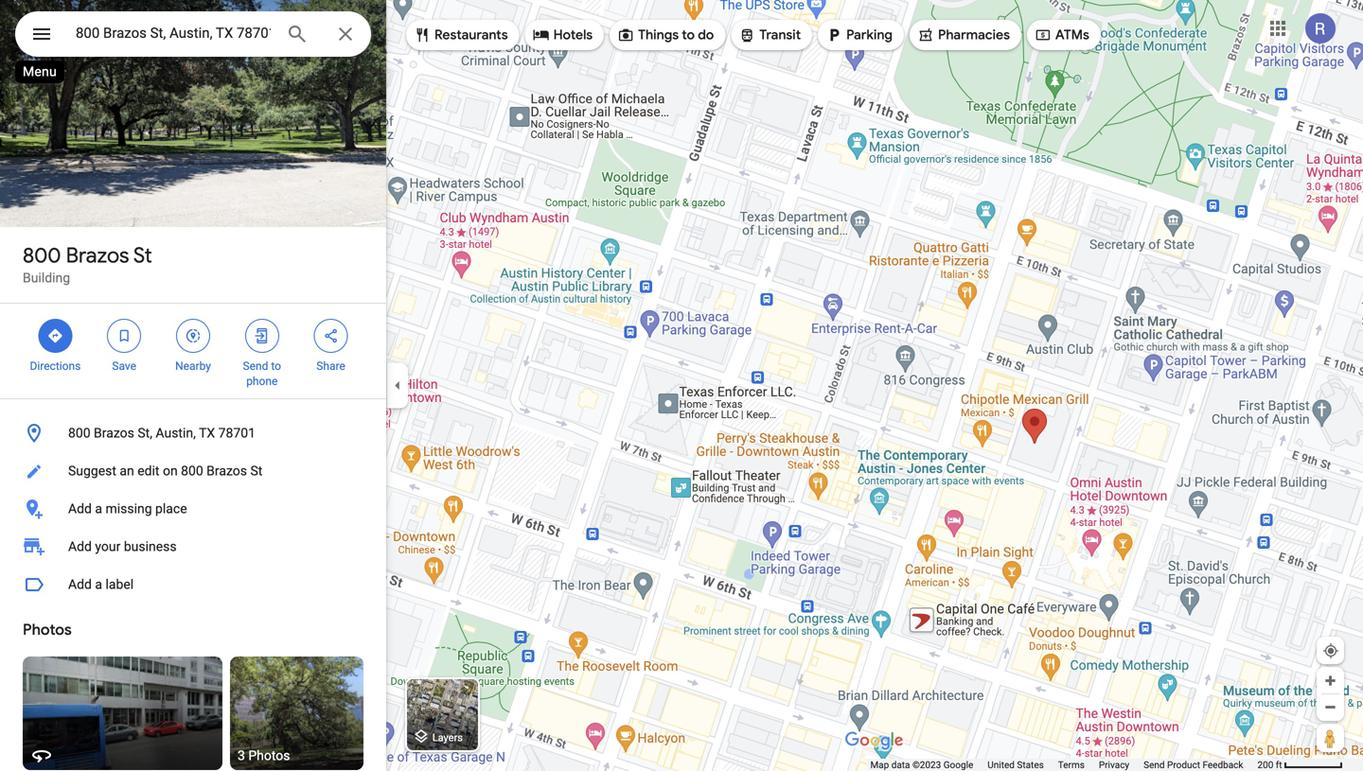 Task type: vqa. For each thing, say whether or not it's contained in the screenshot.
apartment
no



Task type: describe. For each thing, give the bounding box(es) containing it.
800 Brazos St, Austin, TX 78701 field
[[15, 11, 371, 57]]

things
[[638, 27, 679, 44]]

add a missing place button
[[0, 490, 386, 528]]

zoom out image
[[1323, 701, 1338, 715]]

 pharmacies
[[917, 25, 1010, 45]]

building
[[23, 270, 70, 286]]

united
[[988, 760, 1015, 771]]

send product feedback
[[1144, 760, 1243, 771]]


[[533, 25, 550, 45]]

hotels
[[553, 27, 593, 44]]

a for missing
[[95, 501, 102, 517]]

st,
[[138, 426, 152, 441]]

phone
[[246, 375, 278, 388]]

brazos for st
[[66, 242, 129, 269]]

your
[[95, 539, 121, 555]]

add for add a missing place
[[68, 501, 92, 517]]

800 inside 'suggest an edit on 800 brazos st' button
[[181, 463, 203, 479]]

send to phone
[[243, 360, 281, 388]]

3
[[238, 748, 245, 764]]


[[1035, 25, 1052, 45]]

privacy button
[[1099, 759, 1130, 772]]

show your location image
[[1322, 643, 1340, 660]]

send for send product feedback
[[1144, 760, 1165, 771]]

800 for st
[[23, 242, 61, 269]]

 transit
[[739, 25, 801, 45]]

suggest an edit on 800 brazos st button
[[0, 453, 386, 490]]

add for add a label
[[68, 577, 92, 593]]

 hotels
[[533, 25, 593, 45]]


[[414, 25, 431, 45]]

800 brazos st, austin, tx 78701 button
[[0, 415, 386, 453]]


[[826, 25, 843, 45]]

add your business link
[[0, 528, 386, 566]]

200
[[1258, 760, 1274, 771]]


[[47, 326, 64, 346]]

800 brazos st main content
[[0, 0, 386, 772]]

add a missing place
[[68, 501, 187, 517]]

google maps element
[[0, 0, 1363, 772]]

none field inside 800 brazos st, austin, tx 78701 field
[[76, 22, 271, 44]]

 atms
[[1035, 25, 1089, 45]]

map data ©2023 google
[[870, 760, 973, 771]]


[[254, 326, 271, 346]]


[[617, 25, 634, 45]]

data
[[891, 760, 910, 771]]

 restaurants
[[414, 25, 508, 45]]

send for send to phone
[[243, 360, 268, 373]]

photos inside button
[[248, 748, 290, 764]]


[[30, 20, 53, 48]]

states
[[1017, 760, 1044, 771]]


[[739, 25, 756, 45]]



Task type: locate. For each thing, give the bounding box(es) containing it.
a inside button
[[95, 501, 102, 517]]

privacy
[[1099, 760, 1130, 771]]

1 horizontal spatial st
[[250, 463, 263, 479]]

1 add from the top
[[68, 501, 92, 517]]

suggest an edit on 800 brazos st
[[68, 463, 263, 479]]

1 horizontal spatial 800
[[68, 426, 90, 441]]

footer containing map data ©2023 google
[[870, 759, 1258, 772]]

layers
[[432, 732, 463, 744]]

brazos inside 800 brazos st, austin, tx 78701 button
[[94, 426, 134, 441]]

united states
[[988, 760, 1044, 771]]

3 photos
[[238, 748, 290, 764]]

send inside send to phone
[[243, 360, 268, 373]]

0 vertical spatial photos
[[23, 621, 72, 640]]

brazos inside 800 brazos st building
[[66, 242, 129, 269]]

0 vertical spatial brazos
[[66, 242, 129, 269]]

1 vertical spatial 800
[[68, 426, 90, 441]]

800 up suggest
[[68, 426, 90, 441]]

brazos up building
[[66, 242, 129, 269]]

brazos left st,
[[94, 426, 134, 441]]

0 horizontal spatial 800
[[23, 242, 61, 269]]

800 inside 800 brazos st building
[[23, 242, 61, 269]]

to inside  things to do
[[682, 27, 695, 44]]

800 inside 800 brazos st, austin, tx 78701 button
[[68, 426, 90, 441]]

send product feedback button
[[1144, 759, 1243, 772]]


[[322, 326, 339, 346]]

 parking
[[826, 25, 893, 45]]

place
[[155, 501, 187, 517]]

brazos down 78701
[[207, 463, 247, 479]]

1 horizontal spatial to
[[682, 27, 695, 44]]

tx
[[199, 426, 215, 441]]


[[917, 25, 934, 45]]

directions
[[30, 360, 81, 373]]

0 horizontal spatial to
[[271, 360, 281, 373]]

0 vertical spatial add
[[68, 501, 92, 517]]

a for label
[[95, 577, 102, 593]]

 things to do
[[617, 25, 714, 45]]

0 vertical spatial a
[[95, 501, 102, 517]]

google account: ruby anderson  
(rubyanndersson@gmail.com) image
[[1305, 13, 1336, 44]]

google
[[944, 760, 973, 771]]

2 a from the top
[[95, 577, 102, 593]]

feedback
[[1203, 760, 1243, 771]]

product
[[1167, 760, 1200, 771]]

st inside button
[[250, 463, 263, 479]]

to
[[682, 27, 695, 44], [271, 360, 281, 373]]

actions for 800 brazos st region
[[0, 304, 386, 399]]

800 right on
[[181, 463, 203, 479]]

0 horizontal spatial st
[[133, 242, 152, 269]]

add your business
[[68, 539, 177, 555]]

brazos for st,
[[94, 426, 134, 441]]

a inside button
[[95, 577, 102, 593]]

0 vertical spatial st
[[133, 242, 152, 269]]

add inside add a label button
[[68, 577, 92, 593]]

1 vertical spatial add
[[68, 539, 92, 555]]

to inside send to phone
[[271, 360, 281, 373]]

map
[[870, 760, 889, 771]]

photos
[[23, 621, 72, 640], [248, 748, 290, 764]]

78701
[[218, 426, 256, 441]]

200 ft button
[[1258, 760, 1343, 771]]

1 vertical spatial to
[[271, 360, 281, 373]]

0 vertical spatial send
[[243, 360, 268, 373]]

parking
[[846, 27, 893, 44]]


[[185, 326, 202, 346]]

800 for st,
[[68, 426, 90, 441]]

2 add from the top
[[68, 539, 92, 555]]

add inside add your business link
[[68, 539, 92, 555]]

ft
[[1276, 760, 1282, 771]]

2 horizontal spatial 800
[[181, 463, 203, 479]]

save
[[112, 360, 136, 373]]

1 vertical spatial brazos
[[94, 426, 134, 441]]

None field
[[76, 22, 271, 44]]

missing
[[106, 501, 152, 517]]

to left do
[[682, 27, 695, 44]]

a left missing
[[95, 501, 102, 517]]

 button
[[15, 11, 68, 61]]

add left label
[[68, 577, 92, 593]]

1 horizontal spatial photos
[[248, 748, 290, 764]]

suggest
[[68, 463, 116, 479]]

2 vertical spatial add
[[68, 577, 92, 593]]

200 ft
[[1258, 760, 1282, 771]]

0 horizontal spatial send
[[243, 360, 268, 373]]

show street view coverage image
[[1317, 724, 1344, 753]]

to up phone
[[271, 360, 281, 373]]

send
[[243, 360, 268, 373], [1144, 760, 1165, 771]]

add down suggest
[[68, 501, 92, 517]]

collapse side panel image
[[387, 375, 408, 396]]

brazos
[[66, 242, 129, 269], [94, 426, 134, 441], [207, 463, 247, 479]]

brazos inside 'suggest an edit on 800 brazos st' button
[[207, 463, 247, 479]]

1 vertical spatial send
[[1144, 760, 1165, 771]]

©2023
[[913, 760, 941, 771]]

zoom in image
[[1323, 674, 1338, 688]]

 search field
[[15, 11, 371, 61]]

do
[[698, 27, 714, 44]]

1 vertical spatial a
[[95, 577, 102, 593]]

add
[[68, 501, 92, 517], [68, 539, 92, 555], [68, 577, 92, 593]]

terms
[[1058, 760, 1085, 771]]

1 horizontal spatial send
[[1144, 760, 1165, 771]]

800 up building
[[23, 242, 61, 269]]

2 vertical spatial brazos
[[207, 463, 247, 479]]

a left label
[[95, 577, 102, 593]]

2 vertical spatial 800
[[181, 463, 203, 479]]

share
[[316, 360, 345, 373]]

business
[[124, 539, 177, 555]]

800
[[23, 242, 61, 269], [68, 426, 90, 441], [181, 463, 203, 479]]

3 add from the top
[[68, 577, 92, 593]]

photos down add a label
[[23, 621, 72, 640]]

united states button
[[988, 759, 1044, 772]]

add inside add a missing place button
[[68, 501, 92, 517]]

send inside button
[[1144, 760, 1165, 771]]

austin,
[[156, 426, 196, 441]]

an
[[120, 463, 134, 479]]

0 horizontal spatial photos
[[23, 621, 72, 640]]

1 a from the top
[[95, 501, 102, 517]]

add a label
[[68, 577, 134, 593]]

atms
[[1055, 27, 1089, 44]]

0 vertical spatial 800
[[23, 242, 61, 269]]

restaurants
[[435, 27, 508, 44]]

pharmacies
[[938, 27, 1010, 44]]

st inside 800 brazos st building
[[133, 242, 152, 269]]

1 vertical spatial st
[[250, 463, 263, 479]]

add a label button
[[0, 566, 386, 604]]

1 vertical spatial photos
[[248, 748, 290, 764]]

add left your
[[68, 539, 92, 555]]

send left product
[[1144, 760, 1165, 771]]

3 photos button
[[230, 657, 364, 771]]

footer
[[870, 759, 1258, 772]]

transit
[[759, 27, 801, 44]]

add for add your business
[[68, 539, 92, 555]]

st
[[133, 242, 152, 269], [250, 463, 263, 479]]

800 brazos st building
[[23, 242, 152, 286]]

on
[[163, 463, 178, 479]]

a
[[95, 501, 102, 517], [95, 577, 102, 593]]

0 vertical spatial to
[[682, 27, 695, 44]]

800 brazos st, austin, tx 78701
[[68, 426, 256, 441]]

photos right 3
[[248, 748, 290, 764]]

send up phone
[[243, 360, 268, 373]]


[[116, 326, 133, 346]]

nearby
[[175, 360, 211, 373]]

label
[[106, 577, 134, 593]]

footer inside google maps element
[[870, 759, 1258, 772]]

edit
[[137, 463, 160, 479]]

terms button
[[1058, 759, 1085, 772]]



